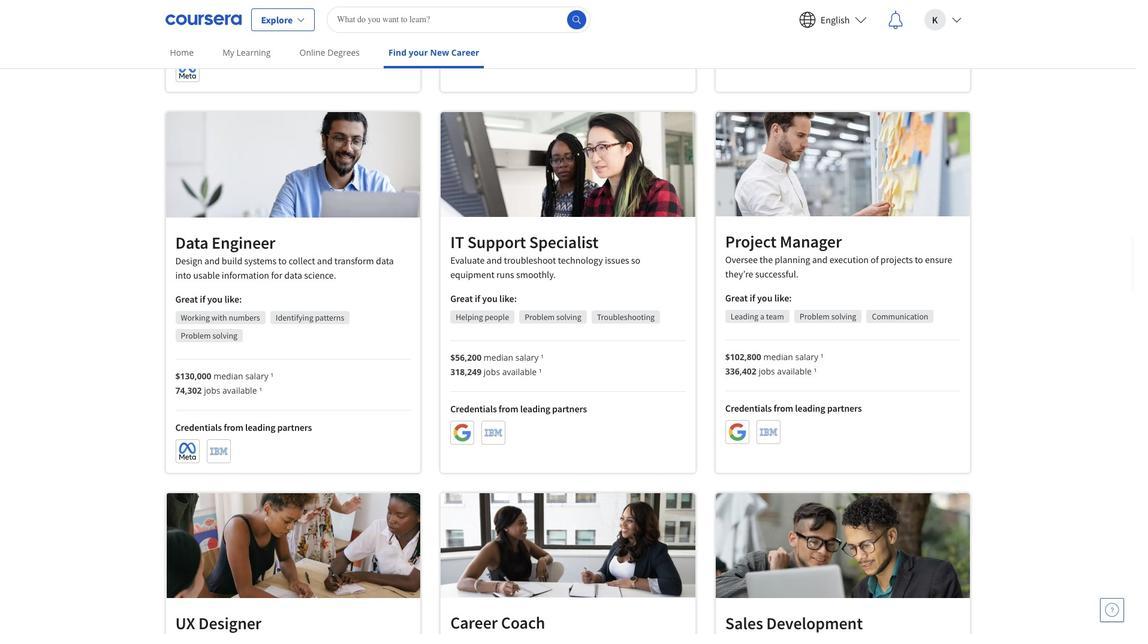 Task type: describe. For each thing, give the bounding box(es) containing it.
they're
[[725, 268, 753, 280]]

help center image
[[1105, 603, 1119, 618]]

team
[[766, 311, 784, 322]]

and up usable
[[204, 255, 220, 267]]

data engineer role image
[[166, 112, 420, 218]]

like: for design
[[224, 293, 242, 305]]

sales development representative image
[[716, 494, 970, 599]]

available left explore
[[222, 4, 257, 15]]

$130,000
[[175, 371, 211, 382]]

communication
[[872, 311, 928, 322]]

available for it support specialist
[[502, 366, 537, 378]]

manager
[[780, 231, 842, 252]]

problem for support
[[525, 312, 555, 323]]

specialist
[[529, 232, 599, 253]]

of
[[871, 254, 879, 266]]

people
[[485, 312, 509, 323]]

find your new career link
[[384, 39, 484, 68]]

available for data engineer
[[222, 385, 257, 396]]

new
[[430, 47, 449, 58]]

k button
[[915, 0, 971, 39]]

if for specialist
[[475, 293, 480, 305]]

$56,200 median salary ¹ 318,249 jobs available ¹
[[450, 352, 544, 378]]

0 horizontal spatial solving
[[212, 330, 238, 341]]

my learning
[[223, 47, 271, 58]]

like: for specialist
[[499, 293, 517, 305]]

solving for it support specialist
[[556, 312, 581, 323]]

find
[[389, 47, 407, 58]]

1 horizontal spatial data
[[376, 255, 394, 267]]

troubleshooting
[[597, 312, 655, 323]]

ux designer image
[[166, 494, 420, 598]]

to inside project manager oversee the planning and execution of projects to ensure they're successful.
[[915, 254, 923, 266]]

smoothly.
[[516, 269, 556, 281]]

a
[[760, 311, 764, 322]]

home link
[[165, 39, 199, 66]]

technology
[[558, 254, 603, 266]]

information
[[222, 269, 269, 281]]

into
[[175, 269, 191, 281]]

find your new career
[[389, 47, 479, 58]]

318,249
[[450, 366, 482, 378]]

science.
[[304, 269, 336, 281]]

runs
[[496, 269, 514, 281]]

so
[[631, 254, 640, 266]]

jobs for it support specialist
[[484, 366, 500, 378]]

median for specialist
[[484, 352, 513, 363]]

engineer
[[212, 232, 275, 254]]

to inside data engineer design and build systems to collect and transform data into usable information for data science.
[[278, 255, 287, 267]]

leading a team
[[731, 311, 784, 322]]

$102,800
[[725, 351, 761, 363]]

transform
[[334, 255, 374, 267]]

project
[[725, 231, 777, 252]]

equipment
[[450, 269, 495, 281]]

troubleshoot
[[504, 254, 556, 266]]

working
[[181, 312, 210, 323]]

home
[[170, 47, 194, 58]]

data
[[175, 232, 208, 254]]

ensure
[[925, 254, 952, 266]]

learning
[[237, 47, 271, 58]]

ux designer
[[175, 613, 262, 634]]

working with numbers
[[181, 312, 260, 323]]

problem solving for manager
[[800, 311, 856, 322]]

like: for oversee
[[774, 292, 792, 304]]

ux
[[175, 613, 195, 634]]

data engineer design and build systems to collect and transform data into usable information for data science.
[[175, 232, 394, 281]]

and inside project manager oversee the planning and execution of projects to ensure they're successful.
[[812, 254, 828, 266]]

explore
[[261, 13, 293, 25]]

solving for project manager
[[831, 311, 856, 322]]

projects
[[881, 254, 913, 266]]

career coach
[[450, 612, 545, 634]]

with
[[212, 312, 227, 323]]

available for project manager
[[777, 366, 812, 377]]

0 horizontal spatial problem solving
[[181, 330, 238, 341]]

and inside it support specialist evaluate and troubleshoot technology issues so equipment runs smoothly.
[[487, 254, 502, 266]]

evaluate
[[450, 254, 485, 266]]

jobs right 11,382 at the left top
[[204, 4, 220, 15]]



Task type: locate. For each thing, give the bounding box(es) containing it.
median right $56,200
[[484, 352, 513, 363]]

my learning link
[[218, 39, 276, 66]]

great if you like:
[[725, 292, 792, 304], [450, 293, 517, 305], [175, 293, 242, 305]]

usable
[[193, 269, 220, 281]]

data right for
[[284, 269, 302, 281]]

coach
[[501, 612, 545, 634]]

helping
[[456, 312, 483, 323]]

planning
[[775, 254, 810, 266]]

median for design
[[214, 371, 243, 382]]

median for oversee
[[764, 351, 793, 363]]

like: up the team
[[774, 292, 792, 304]]

1 horizontal spatial solving
[[556, 312, 581, 323]]

if for oversee
[[750, 292, 755, 304]]

great if you like: up with
[[175, 293, 242, 305]]

What do you want to learn? text field
[[327, 6, 591, 33]]

for
[[271, 269, 282, 281]]

and down manager
[[812, 254, 828, 266]]

problem for manager
[[800, 311, 830, 322]]

2 horizontal spatial salary
[[795, 351, 818, 363]]

if up leading a team
[[750, 292, 755, 304]]

1 vertical spatial career
[[450, 612, 498, 634]]

2 horizontal spatial solving
[[831, 311, 856, 322]]

available inside $130,000 median salary ¹ 74,302 jobs available ¹
[[222, 385, 257, 396]]

jobs right 74,302
[[204, 385, 220, 396]]

build
[[222, 255, 242, 267]]

and down the support
[[487, 254, 502, 266]]

great if you like: up helping people
[[450, 293, 517, 305]]

median inside $130,000 median salary ¹ 74,302 jobs available ¹
[[214, 371, 243, 382]]

0 horizontal spatial to
[[278, 255, 287, 267]]

2 horizontal spatial if
[[750, 292, 755, 304]]

jobs inside $56,200 median salary ¹ 318,249 jobs available ¹
[[484, 366, 500, 378]]

explore button
[[251, 8, 315, 31]]

if up the working in the left of the page
[[200, 293, 205, 305]]

online
[[300, 47, 325, 58]]

336,402
[[725, 366, 757, 377]]

1 horizontal spatial problem
[[525, 312, 555, 323]]

execution
[[830, 254, 869, 266]]

patterns
[[315, 312, 344, 323]]

leading
[[731, 311, 759, 322]]

it
[[450, 232, 464, 253]]

median right $102,800
[[764, 351, 793, 363]]

degrees
[[327, 47, 360, 58]]

None search field
[[327, 6, 591, 33]]

career inside button
[[450, 612, 498, 634]]

problem solving down smoothly.
[[525, 312, 581, 323]]

to up for
[[278, 255, 287, 267]]

available right 318,249
[[502, 366, 537, 378]]

salary for oversee
[[795, 351, 818, 363]]

available right 74,302
[[222, 385, 257, 396]]

great if you like: for oversee
[[725, 292, 792, 304]]

median right $130,000 in the left of the page
[[214, 371, 243, 382]]

$130,000 median salary ¹ 74,302 jobs available ¹
[[175, 371, 274, 396]]

2 horizontal spatial great
[[725, 292, 748, 304]]

great for data
[[175, 293, 198, 305]]

problem solving right the team
[[800, 311, 856, 322]]

issues
[[605, 254, 629, 266]]

systems
[[244, 255, 276, 267]]

1 horizontal spatial great
[[450, 293, 473, 305]]

0 horizontal spatial great if you like:
[[175, 293, 242, 305]]

available inside $56,200 median salary ¹ 318,249 jobs available ¹
[[502, 366, 537, 378]]

jobs inside $130,000 median salary ¹ 74,302 jobs available ¹
[[204, 385, 220, 396]]

great up leading
[[725, 292, 748, 304]]

partners
[[827, 26, 862, 38], [552, 27, 587, 39], [277, 40, 312, 52], [827, 402, 862, 414], [552, 403, 587, 415], [277, 422, 312, 434]]

2 horizontal spatial problem solving
[[800, 311, 856, 322]]

designer
[[198, 613, 262, 634]]

1 horizontal spatial median
[[484, 352, 513, 363]]

median inside $56,200 median salary ¹ 318,249 jobs available ¹
[[484, 352, 513, 363]]

0 horizontal spatial data
[[284, 269, 302, 281]]

0 horizontal spatial like:
[[224, 293, 242, 305]]

credentials from leading partners button
[[440, 0, 696, 92], [715, 0, 971, 92]]

english button
[[790, 0, 876, 39]]

salary inside $130,000 median salary ¹ 74,302 jobs available ¹
[[245, 371, 268, 382]]

1 horizontal spatial great if you like:
[[450, 293, 517, 305]]

jobs right 318,249
[[484, 366, 500, 378]]

it support specialist evaluate and troubleshoot technology issues so equipment runs smoothly.
[[450, 232, 640, 281]]

median
[[764, 351, 793, 363], [484, 352, 513, 363], [214, 371, 243, 382]]

0 vertical spatial career
[[451, 47, 479, 58]]

2 credentials from leading partners button from the left
[[715, 0, 971, 92]]

you for design
[[207, 293, 223, 305]]

project manager oversee the planning and execution of projects to ensure they're successful.
[[725, 231, 952, 280]]

solving left communication
[[831, 311, 856, 322]]

identifying patterns
[[276, 312, 344, 323]]

great
[[725, 292, 748, 304], [450, 293, 473, 305], [175, 293, 198, 305]]

solving down working with numbers
[[212, 330, 238, 341]]

salary
[[795, 351, 818, 363], [516, 352, 539, 363], [245, 371, 268, 382]]

successful.
[[755, 268, 799, 280]]

ux designer button
[[165, 493, 421, 634]]

median inside "$102,800 median salary ¹ 336,402 jobs available ¹"
[[764, 351, 793, 363]]

credentials from leading partners
[[725, 26, 862, 38], [450, 27, 587, 39], [175, 40, 312, 52], [725, 402, 862, 414], [450, 403, 587, 415], [175, 422, 312, 434]]

salary inside $56,200 median salary ¹ 318,249 jobs available ¹
[[516, 352, 539, 363]]

identifying
[[276, 312, 313, 323]]

salary for design
[[245, 371, 268, 382]]

great for project
[[725, 292, 748, 304]]

career
[[451, 47, 479, 58], [450, 612, 498, 634]]

great if you like: up leading a team
[[725, 292, 792, 304]]

you up people
[[482, 293, 498, 305]]

from
[[774, 26, 793, 38], [499, 27, 518, 39], [224, 40, 243, 52], [774, 402, 793, 414], [499, 403, 518, 415], [224, 422, 243, 434]]

the
[[760, 254, 773, 266]]

numbers
[[229, 312, 260, 323]]

available right 336,402
[[777, 366, 812, 377]]

problem right the team
[[800, 311, 830, 322]]

2 horizontal spatial median
[[764, 351, 793, 363]]

2 horizontal spatial you
[[757, 292, 773, 304]]

problem down the working in the left of the page
[[181, 330, 211, 341]]

¹
[[259, 4, 262, 15], [821, 351, 824, 363], [541, 352, 544, 363], [814, 366, 817, 377], [539, 366, 542, 378], [271, 371, 274, 382], [259, 385, 262, 396]]

data right transform
[[376, 255, 394, 267]]

jobs right 336,402
[[759, 366, 775, 377]]

great up the working in the left of the page
[[175, 293, 198, 305]]

salary for specialist
[[516, 352, 539, 363]]

english
[[821, 13, 850, 25]]

1 credentials from leading partners button from the left
[[440, 0, 696, 92]]

2 horizontal spatial problem
[[800, 311, 830, 322]]

0 vertical spatial data
[[376, 255, 394, 267]]

0 horizontal spatial great
[[175, 293, 198, 305]]

1 horizontal spatial credentials from leading partners button
[[715, 0, 971, 92]]

jobs for data engineer
[[204, 385, 220, 396]]

1 horizontal spatial you
[[482, 293, 498, 305]]

my
[[223, 47, 234, 58]]

you up a
[[757, 292, 773, 304]]

jobs
[[204, 4, 220, 15], [759, 366, 775, 377], [484, 366, 500, 378], [204, 385, 220, 396]]

0 horizontal spatial median
[[214, 371, 243, 382]]

jobs for project manager
[[759, 366, 775, 377]]

1 horizontal spatial if
[[475, 293, 480, 305]]

1 horizontal spatial problem solving
[[525, 312, 581, 323]]

like: up numbers
[[224, 293, 242, 305]]

if up helping people
[[475, 293, 480, 305]]

like: up people
[[499, 293, 517, 305]]

1 horizontal spatial to
[[915, 254, 923, 266]]

you for oversee
[[757, 292, 773, 304]]

1 horizontal spatial like:
[[499, 293, 517, 305]]

1 horizontal spatial salary
[[516, 352, 539, 363]]

and up the science.
[[317, 255, 333, 267]]

great if you like: for design
[[175, 293, 242, 305]]

0 horizontal spatial you
[[207, 293, 223, 305]]

$102,800 median salary ¹ 336,402 jobs available ¹
[[725, 351, 824, 377]]

you up with
[[207, 293, 223, 305]]

and
[[812, 254, 828, 266], [487, 254, 502, 266], [204, 255, 220, 267], [317, 255, 333, 267]]

problem solving down with
[[181, 330, 238, 341]]

problem down smoothly.
[[525, 312, 555, 323]]

you
[[757, 292, 773, 304], [482, 293, 498, 305], [207, 293, 223, 305]]

0 horizontal spatial if
[[200, 293, 205, 305]]

k
[[932, 13, 938, 25]]

salary inside "$102,800 median salary ¹ 336,402 jobs available ¹"
[[795, 351, 818, 363]]

$56,200
[[450, 352, 482, 363]]

coursera image
[[165, 10, 241, 29]]

online degrees link
[[295, 39, 365, 66]]

1 vertical spatial data
[[284, 269, 302, 281]]

design
[[175, 255, 202, 267]]

if for design
[[200, 293, 205, 305]]

to left the ensure
[[915, 254, 923, 266]]

your
[[409, 47, 428, 58]]

great if you like: for specialist
[[450, 293, 517, 305]]

great for it
[[450, 293, 473, 305]]

available
[[222, 4, 257, 15], [777, 366, 812, 377], [502, 366, 537, 378], [222, 385, 257, 396]]

problem solving for support
[[525, 312, 581, 323]]

11,382
[[175, 4, 202, 15]]

career coach button
[[440, 493, 696, 634]]

credentials
[[725, 26, 772, 38], [450, 27, 497, 39], [175, 40, 222, 52], [725, 402, 772, 414], [450, 403, 497, 415], [175, 422, 222, 434]]

problem
[[800, 311, 830, 322], [525, 312, 555, 323], [181, 330, 211, 341]]

data
[[376, 255, 394, 267], [284, 269, 302, 281]]

to
[[915, 254, 923, 266], [278, 255, 287, 267]]

0 horizontal spatial salary
[[245, 371, 268, 382]]

0 horizontal spatial problem
[[181, 330, 211, 341]]

you for specialist
[[482, 293, 498, 305]]

available inside "$102,800 median salary ¹ 336,402 jobs available ¹"
[[777, 366, 812, 377]]

project manager image
[[716, 112, 970, 216]]

career left coach
[[450, 612, 498, 634]]

74,302
[[175, 385, 202, 396]]

online degrees
[[300, 47, 360, 58]]

2 horizontal spatial great if you like:
[[725, 292, 792, 304]]

support
[[467, 232, 526, 253]]

great up helping
[[450, 293, 473, 305]]

if
[[750, 292, 755, 304], [475, 293, 480, 305], [200, 293, 205, 305]]

oversee
[[725, 254, 758, 266]]

11,382 jobs available ¹
[[175, 4, 262, 15]]

collect
[[289, 255, 315, 267]]

it support specialist image
[[441, 112, 695, 217]]

career right new at the top left of page
[[451, 47, 479, 58]]

solving
[[831, 311, 856, 322], [556, 312, 581, 323], [212, 330, 238, 341]]

leading
[[795, 26, 825, 38], [520, 27, 550, 39], [245, 40, 275, 52], [795, 402, 825, 414], [520, 403, 550, 415], [245, 422, 275, 434]]

like:
[[774, 292, 792, 304], [499, 293, 517, 305], [224, 293, 242, 305]]

solving left troubleshooting
[[556, 312, 581, 323]]

helping people
[[456, 312, 509, 323]]

2 horizontal spatial like:
[[774, 292, 792, 304]]

jobs inside "$102,800 median salary ¹ 336,402 jobs available ¹"
[[759, 366, 775, 377]]

0 horizontal spatial credentials from leading partners button
[[440, 0, 696, 92]]



Task type: vqa. For each thing, say whether or not it's contained in the screenshot.


